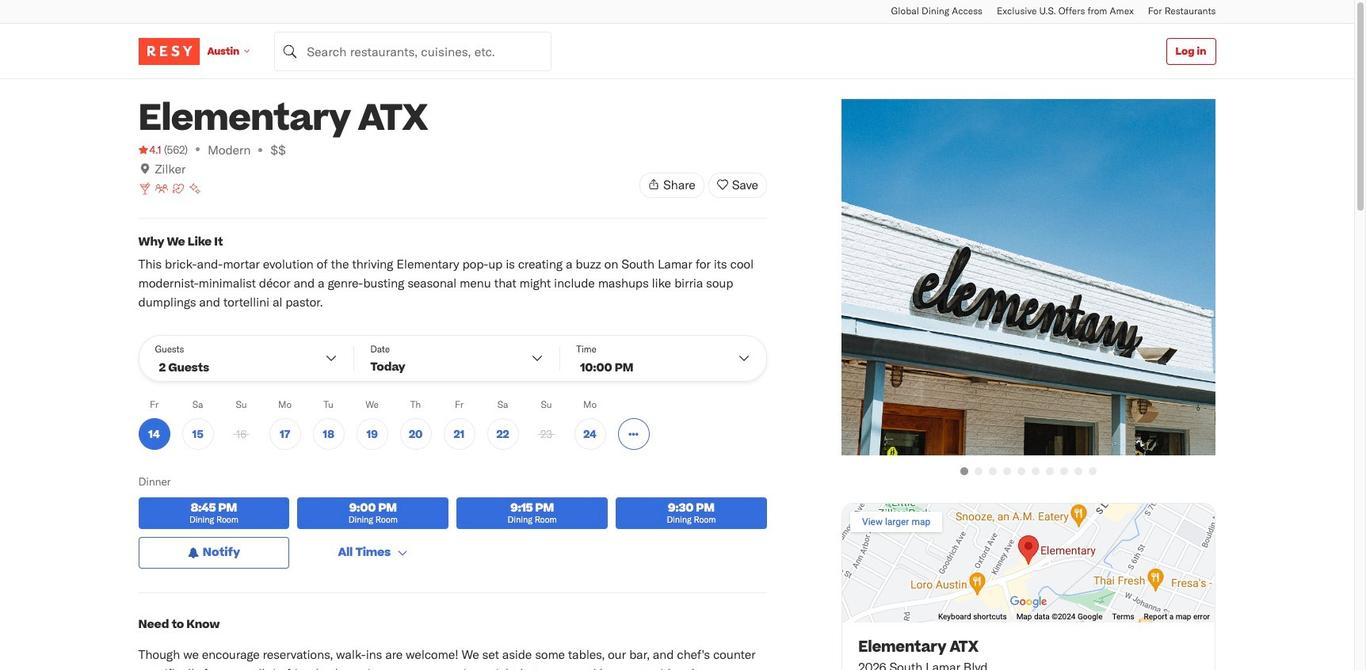 Task type: vqa. For each thing, say whether or not it's contained in the screenshot.
field
yes



Task type: describe. For each thing, give the bounding box(es) containing it.
Search restaurants, cuisines, etc. text field
[[274, 31, 552, 71]]



Task type: locate. For each thing, give the bounding box(es) containing it.
None field
[[274, 31, 552, 71]]

4.1 out of 5 stars image
[[138, 142, 162, 158]]



